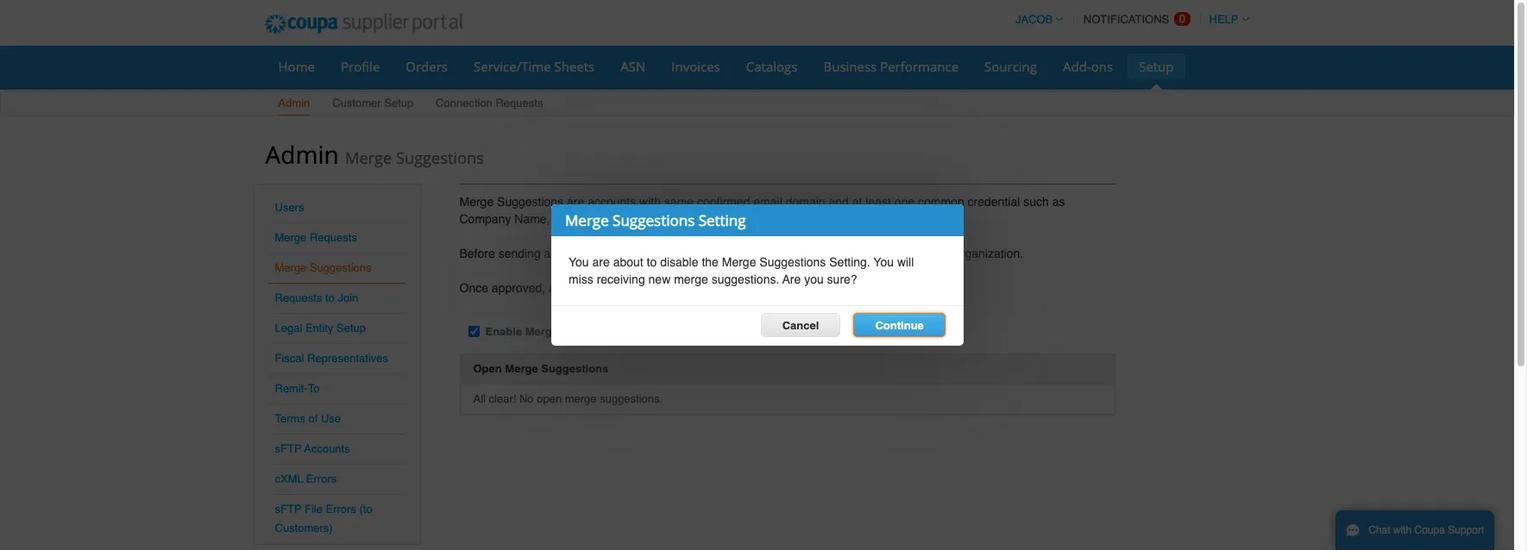 Task type: locate. For each thing, give the bounding box(es) containing it.
1 vertical spatial about
[[818, 281, 848, 295]]

coupa supplier portal image
[[252, 3, 475, 46]]

1 vertical spatial sftp
[[275, 503, 302, 516]]

1 a from the left
[[544, 247, 551, 261]]

business
[[824, 58, 877, 75]]

0 vertical spatial setup
[[1139, 58, 1174, 75]]

email
[[754, 195, 783, 209], [724, 247, 753, 261]]

with right chat
[[1394, 525, 1412, 537]]

suggestions. down before sending a merge request confirm that this email belongs to a user who is part of your organization.
[[711, 273, 779, 287]]

2 vertical spatial setup
[[337, 322, 366, 335]]

common
[[918, 195, 965, 209]]

undone.
[[705, 281, 749, 295]]

users link
[[275, 201, 304, 214]]

about down setting. on the right top
[[818, 281, 848, 295]]

1 vertical spatial admin
[[265, 138, 339, 171]]

email inside merge suggestions are accounts with same confirmed email domain and at least one common credential such as company name, address, tax id, duns number.
[[754, 195, 783, 209]]

suggestions. right open
[[600, 393, 663, 406]]

setup down the join
[[337, 322, 366, 335]]

merge requests
[[275, 231, 357, 244]]

0 horizontal spatial about
[[613, 255, 643, 269]]

chat
[[1369, 525, 1391, 537]]

are up receiving
[[592, 255, 610, 269]]

to left the join
[[325, 292, 335, 305]]

are up address, on the left top of page
[[567, 195, 585, 209]]

1 vertical spatial email
[[724, 247, 753, 261]]

0 horizontal spatial are
[[567, 195, 585, 209]]

requests up merge suggestions
[[310, 231, 357, 244]]

2 sftp from the top
[[275, 503, 302, 516]]

at
[[852, 195, 863, 209]]

enable
[[485, 325, 522, 338]]

1 vertical spatial requests
[[310, 231, 357, 244]]

orders
[[406, 58, 448, 75]]

you are about to disable the merge suggestions setting. you will miss receiving new merge suggestions. are you sure?
[[568, 255, 914, 287]]

cxml errors
[[275, 473, 337, 486]]

you left will
[[873, 255, 894, 269]]

requests for merge requests
[[310, 231, 357, 244]]

with
[[640, 195, 661, 209], [1394, 525, 1412, 537]]

email left domain
[[754, 195, 783, 209]]

1 horizontal spatial with
[[1394, 525, 1412, 537]]

admin link
[[277, 93, 311, 116]]

0 horizontal spatial of
[[309, 413, 318, 425]]

duns
[[645, 212, 679, 226]]

0 horizontal spatial with
[[640, 195, 661, 209]]

legal entity setup
[[275, 322, 366, 335]]

sftp
[[275, 443, 302, 456], [275, 503, 302, 516]]

confirmed
[[697, 195, 750, 209]]

1 horizontal spatial about
[[818, 281, 848, 295]]

about up receiving
[[613, 255, 643, 269]]

0 vertical spatial errors
[[306, 473, 337, 486]]

sftp accounts link
[[275, 443, 350, 456]]

suggestions.
[[711, 273, 779, 287], [600, 393, 663, 406]]

about inside you are about to disable the merge suggestions setting. you will miss receiving new merge suggestions. are you sure?
[[613, 255, 643, 269]]

suggestions down same
[[612, 211, 695, 230]]

0 horizontal spatial email
[[724, 247, 753, 261]]

you up miss
[[568, 255, 589, 269]]

accounts.
[[898, 281, 950, 295]]

merge up undone. at the left bottom
[[722, 255, 756, 269]]

to up the new
[[646, 255, 657, 269]]

support
[[1448, 525, 1485, 537]]

merge down customer setup link
[[345, 148, 392, 168]]

same
[[664, 195, 694, 209]]

suggestions inside merge suggestions are accounts with same confirmed email domain and at least one common credential such as company name, address, tax id, duns number.
[[497, 195, 564, 209]]

suggestions up name,
[[497, 195, 564, 209]]

sourcing link
[[974, 54, 1049, 79]]

setup right customer
[[384, 97, 414, 110]]

an
[[549, 281, 562, 295]]

merge
[[345, 148, 392, 168], [460, 195, 494, 209], [565, 211, 609, 230], [275, 231, 307, 244], [722, 255, 756, 269], [275, 262, 307, 274], [525, 325, 558, 338], [505, 362, 538, 375]]

admin down the home link
[[278, 97, 310, 110]]

sftp up cxml
[[275, 443, 302, 456]]

a right sending
[[544, 247, 551, 261]]

0 horizontal spatial you
[[568, 255, 589, 269]]

0 vertical spatial email
[[754, 195, 783, 209]]

errors left (to
[[326, 503, 356, 516]]

suggestions up all clear! no open merge suggestions.
[[541, 362, 609, 375]]

belongs
[[756, 247, 799, 261]]

invoices link
[[661, 54, 732, 79]]

request
[[592, 247, 632, 261]]

merge inside you are about to disable the merge suggestions setting. you will miss receiving new merge suggestions. are you sure?
[[722, 255, 756, 269]]

1 horizontal spatial you
[[873, 255, 894, 269]]

1 vertical spatial with
[[1394, 525, 1412, 537]]

requests down service/time
[[496, 97, 543, 110]]

email right this
[[724, 247, 753, 261]]

you
[[568, 255, 589, 269], [873, 255, 894, 269]]

of right will
[[914, 247, 924, 261]]

requests to join
[[275, 292, 358, 305]]

1 vertical spatial of
[[309, 413, 318, 425]]

user
[[826, 247, 849, 261]]

1 horizontal spatial a
[[816, 247, 822, 261]]

merge left the new
[[611, 281, 646, 295]]

merge
[[554, 247, 589, 261], [674, 273, 708, 287], [611, 281, 646, 295], [565, 393, 597, 406]]

service/time sheets
[[474, 58, 595, 75]]

0 vertical spatial sftp
[[275, 443, 302, 456]]

asn link
[[610, 54, 657, 79]]

admin down admin link
[[265, 138, 339, 171]]

1 vertical spatial setup
[[384, 97, 414, 110]]

will
[[897, 255, 914, 269]]

requests
[[496, 97, 543, 110], [310, 231, 357, 244], [275, 292, 322, 305]]

0 vertical spatial with
[[640, 195, 661, 209]]

remit-to link
[[275, 382, 320, 395]]

sftp inside sftp file errors (to customers)
[[275, 503, 302, 516]]

merge requests link
[[275, 231, 357, 244]]

with up merge suggestions setting
[[640, 195, 661, 209]]

0 vertical spatial suggestions.
[[711, 273, 779, 287]]

new
[[648, 273, 670, 287]]

1 horizontal spatial are
[[592, 255, 610, 269]]

ons
[[1092, 58, 1114, 75]]

are inside you are about to disable the merge suggestions setting. you will miss receiving new merge suggestions. are you sure?
[[592, 255, 610, 269]]

merge suggestions
[[275, 262, 372, 274]]

suggestions up are
[[759, 255, 826, 269]]

admin for admin
[[278, 97, 310, 110]]

errors down accounts
[[306, 473, 337, 486]]

service/time
[[474, 58, 551, 75]]

orders link
[[395, 54, 459, 79]]

sourcing
[[985, 58, 1037, 75]]

1 vertical spatial errors
[[326, 503, 356, 516]]

0 vertical spatial requests
[[496, 97, 543, 110]]

1 sftp from the top
[[275, 443, 302, 456]]

service/time sheets link
[[463, 54, 606, 79]]

0 vertical spatial about
[[613, 255, 643, 269]]

merge down disable
[[674, 273, 708, 287]]

sftp up 'customers)'
[[275, 503, 302, 516]]

are
[[782, 273, 801, 287]]

suggestions
[[396, 148, 484, 168], [497, 195, 564, 209], [612, 211, 695, 230], [759, 255, 826, 269], [310, 262, 372, 274], [562, 325, 629, 338], [541, 362, 609, 375]]

None checkbox
[[468, 326, 479, 337]]

setup right ons
[[1139, 58, 1174, 75]]

as
[[1053, 195, 1065, 209]]

1 vertical spatial are
[[592, 255, 610, 269]]

catalogs
[[746, 58, 798, 75]]

requests for connection requests
[[496, 97, 543, 110]]

of left "use"
[[309, 413, 318, 425]]

sheets
[[555, 58, 595, 75]]

requests up legal
[[275, 292, 322, 305]]

continue
[[875, 319, 924, 332]]

representatives
[[307, 352, 388, 365]]

1 you from the left
[[568, 255, 589, 269]]

sending
[[499, 247, 541, 261]]

suggestions down connection
[[396, 148, 484, 168]]

0 horizontal spatial suggestions.
[[600, 393, 663, 406]]

the
[[702, 255, 718, 269]]

1 horizontal spatial suggestions.
[[711, 273, 779, 287]]

connection
[[436, 97, 493, 110]]

a left user
[[816, 247, 822, 261]]

terms
[[275, 413, 305, 425]]

no
[[520, 393, 534, 406]]

name,
[[515, 212, 550, 226]]

be
[[689, 281, 702, 295]]

merge up open merge suggestions
[[525, 325, 558, 338]]

requests to join link
[[275, 292, 358, 305]]

users
[[275, 201, 304, 214]]

1 horizontal spatial email
[[754, 195, 783, 209]]

1 horizontal spatial to
[[646, 255, 657, 269]]

fiscal representatives
[[275, 352, 388, 365]]

company
[[460, 212, 511, 226]]

remit-to
[[275, 382, 320, 395]]

0 vertical spatial admin
[[278, 97, 310, 110]]

0 vertical spatial of
[[914, 247, 924, 261]]

0 horizontal spatial to
[[325, 292, 335, 305]]

to
[[308, 382, 320, 395]]

to up you
[[802, 247, 812, 261]]

0 vertical spatial are
[[567, 195, 585, 209]]

0 horizontal spatial a
[[544, 247, 551, 261]]

suggestions inside the admin merge suggestions
[[396, 148, 484, 168]]

2 a from the left
[[816, 247, 822, 261]]

learn more about merging accounts. link
[[752, 281, 950, 295]]

merge up company
[[460, 195, 494, 209]]

sftp file errors (to customers)
[[275, 503, 373, 535]]

add-
[[1063, 58, 1092, 75]]

remit-
[[275, 382, 308, 395]]

admin inside admin link
[[278, 97, 310, 110]]

1 vertical spatial suggestions.
[[600, 393, 663, 406]]



Task type: describe. For each thing, give the bounding box(es) containing it.
asn
[[621, 58, 646, 75]]

sure?
[[827, 273, 857, 287]]

merge down accounts
[[565, 211, 609, 230]]

home
[[278, 58, 315, 75]]

continue button
[[854, 313, 945, 337]]

merge up miss
[[554, 247, 589, 261]]

with inside merge suggestions are accounts with same confirmed email domain and at least one common credential such as company name, address, tax id, duns number.
[[640, 195, 661, 209]]

all clear! no open merge suggestions.
[[473, 393, 663, 406]]

profile link
[[330, 54, 391, 79]]

this
[[702, 247, 721, 261]]

entity
[[305, 322, 334, 335]]

that
[[679, 247, 699, 261]]

part
[[890, 247, 911, 261]]

organization.
[[955, 247, 1024, 261]]

is
[[878, 247, 887, 261]]

one
[[895, 195, 915, 209]]

accounts
[[304, 443, 350, 456]]

connection requests link
[[435, 93, 544, 116]]

least
[[866, 195, 891, 209]]

customer setup link
[[332, 93, 414, 116]]

open
[[537, 393, 562, 406]]

home link
[[267, 54, 326, 79]]

add-ons link
[[1052, 54, 1125, 79]]

customer setup
[[332, 97, 414, 110]]

suggestions down account
[[562, 325, 629, 338]]

1 horizontal spatial of
[[914, 247, 924, 261]]

once approved, an account merge cannot be undone. learn more about merging accounts.
[[460, 281, 950, 295]]

admin merge suggestions
[[265, 138, 484, 171]]

all
[[473, 393, 486, 406]]

terms of use
[[275, 413, 341, 425]]

legal entity setup link
[[275, 322, 366, 335]]

merge down the users link
[[275, 231, 307, 244]]

before
[[460, 247, 495, 261]]

fiscal representatives link
[[275, 352, 388, 365]]

are inside merge suggestions are accounts with same confirmed email domain and at least one common credential such as company name, address, tax id, duns number.
[[567, 195, 585, 209]]

customers)
[[275, 522, 333, 535]]

cannot
[[649, 281, 685, 295]]

terms of use link
[[275, 413, 341, 425]]

merge suggestions setting
[[565, 211, 746, 230]]

confirm
[[636, 247, 675, 261]]

cxml
[[275, 473, 303, 486]]

business performance
[[824, 58, 959, 75]]

2 horizontal spatial to
[[802, 247, 812, 261]]

invoices
[[672, 58, 720, 75]]

file
[[305, 503, 323, 516]]

suggestions up the join
[[310, 262, 372, 274]]

enable merge suggestions
[[485, 325, 629, 338]]

1 horizontal spatial setup
[[384, 97, 414, 110]]

once
[[460, 281, 488, 295]]

number.
[[682, 212, 728, 226]]

legal
[[275, 322, 302, 335]]

errors inside sftp file errors (to customers)
[[326, 503, 356, 516]]

2 horizontal spatial setup
[[1139, 58, 1174, 75]]

merge suggestions link
[[275, 262, 372, 274]]

receiving
[[597, 273, 645, 287]]

coupa
[[1415, 525, 1446, 537]]

merge inside the admin merge suggestions
[[345, 148, 392, 168]]

more
[[787, 281, 814, 295]]

2 vertical spatial requests
[[275, 292, 322, 305]]

sftp for sftp file errors (to customers)
[[275, 503, 302, 516]]

merge inside you are about to disable the merge suggestions setting. you will miss receiving new merge suggestions. are you sure?
[[674, 273, 708, 287]]

before sending a merge request confirm that this email belongs to a user who is part of your organization.
[[460, 247, 1024, 261]]

sftp for sftp accounts
[[275, 443, 302, 456]]

setting.
[[829, 255, 870, 269]]

with inside button
[[1394, 525, 1412, 537]]

merge inside merge suggestions are accounts with same confirmed email domain and at least one common credential such as company name, address, tax id, duns number.
[[460, 195, 494, 209]]

merge up no
[[505, 362, 538, 375]]

(to
[[359, 503, 373, 516]]

suggestions inside you are about to disable the merge suggestions setting. you will miss receiving new merge suggestions. are you sure?
[[759, 255, 826, 269]]

sftp file errors (to customers) link
[[275, 503, 373, 535]]

such
[[1024, 195, 1049, 209]]

performance
[[880, 58, 959, 75]]

your
[[928, 247, 951, 261]]

cxml errors link
[[275, 473, 337, 486]]

sftp accounts
[[275, 443, 350, 456]]

accounts
[[588, 195, 636, 209]]

0 horizontal spatial setup
[[337, 322, 366, 335]]

miss
[[568, 273, 593, 287]]

and
[[829, 195, 849, 209]]

to inside you are about to disable the merge suggestions setting. you will miss receiving new merge suggestions. are you sure?
[[646, 255, 657, 269]]

cancel button
[[761, 313, 840, 337]]

2 you from the left
[[873, 255, 894, 269]]

profile
[[341, 58, 380, 75]]

cancel
[[782, 319, 819, 332]]

merge suggestions are accounts with same confirmed email domain and at least one common credential such as company name, address, tax id, duns number.
[[460, 195, 1065, 226]]

domain
[[786, 195, 826, 209]]

admin for admin merge suggestions
[[265, 138, 339, 171]]

setup link
[[1128, 54, 1185, 79]]

customer
[[332, 97, 381, 110]]

catalogs link
[[735, 54, 809, 79]]

chat with coupa support
[[1369, 525, 1485, 537]]

merge suggestions setting dialog
[[551, 205, 964, 346]]

clear!
[[489, 393, 516, 406]]

merge right open
[[565, 393, 597, 406]]

use
[[321, 413, 341, 425]]

suggestions. inside you are about to disable the merge suggestions setting. you will miss receiving new merge suggestions. are you sure?
[[711, 273, 779, 287]]

open merge suggestions
[[473, 362, 609, 375]]

connection requests
[[436, 97, 543, 110]]

merge down merge requests link
[[275, 262, 307, 274]]

you
[[804, 273, 824, 287]]



Task type: vqa. For each thing, say whether or not it's contained in the screenshot.
Returns
no



